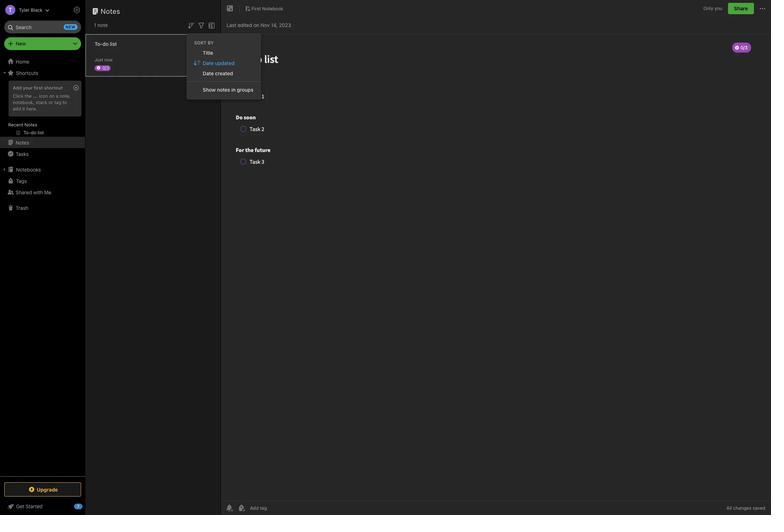 Task type: locate. For each thing, give the bounding box(es) containing it.
Add tag field
[[249, 505, 303, 512]]

1
[[94, 22, 96, 28]]

expand note image
[[226, 4, 234, 13]]

notes link
[[0, 137, 85, 148]]

all changes saved
[[727, 506, 765, 511]]

1 vertical spatial on
[[49, 93, 55, 99]]

1 vertical spatial notes
[[24, 122, 37, 128]]

0 vertical spatial on
[[254, 22, 259, 28]]

tasks
[[16, 151, 29, 157]]

group
[[0, 79, 85, 140]]

date for date created
[[203, 70, 214, 76]]

date
[[203, 60, 214, 66], [203, 70, 214, 76]]

tag
[[54, 100, 61, 105]]

2 vertical spatial notes
[[16, 140, 29, 146]]

shortcut
[[44, 85, 63, 91]]

Note Editor text field
[[221, 34, 771, 501]]

date created link
[[187, 68, 261, 79]]

the
[[25, 93, 32, 99]]

recent
[[8, 122, 23, 128]]

first notebook button
[[243, 4, 286, 14]]

notes up 'note'
[[101, 7, 120, 15]]

on left a
[[49, 93, 55, 99]]

expand notebooks image
[[2, 167, 7, 173]]

click the ...
[[13, 93, 38, 99]]

do
[[103, 41, 109, 47]]

more actions image
[[758, 4, 767, 13]]

by
[[208, 40, 214, 45]]

Search text field
[[9, 21, 76, 33]]

More actions field
[[758, 3, 767, 14]]

date down title
[[203, 60, 214, 66]]

...
[[33, 93, 38, 99]]

on
[[254, 22, 259, 28], [49, 93, 55, 99]]

notebooks link
[[0, 164, 85, 175]]

on inside note window element
[[254, 22, 259, 28]]

tyler black
[[19, 7, 42, 13]]

you
[[715, 5, 722, 11]]

now
[[104, 57, 113, 62]]

add filters image
[[197, 21, 206, 30]]

new button
[[4, 37, 81, 50]]

show notes in groups
[[203, 87, 253, 93]]

on left nov
[[254, 22, 259, 28]]

tags button
[[0, 175, 85, 187]]

here.
[[26, 106, 37, 112]]

tags
[[16, 178, 27, 184]]

14,
[[271, 22, 278, 28]]

last edited on nov 14, 2023
[[227, 22, 291, 28]]

nov
[[261, 22, 270, 28]]

first
[[251, 6, 261, 11]]

notes inside group
[[24, 122, 37, 128]]

with
[[33, 189, 43, 195]]

notes up tasks
[[16, 140, 29, 146]]

notebooks
[[16, 167, 41, 173]]

0 horizontal spatial on
[[49, 93, 55, 99]]

a
[[56, 93, 58, 99]]

show
[[203, 87, 216, 93]]

add
[[13, 106, 21, 112]]

to-do list
[[95, 41, 117, 47]]

2 date from the top
[[203, 70, 214, 76]]

1 vertical spatial date
[[203, 70, 214, 76]]

updated
[[215, 60, 235, 66]]

all
[[727, 506, 732, 511]]

7
[[77, 505, 79, 509]]

only you
[[703, 5, 722, 11]]

shortcuts
[[16, 70, 38, 76]]

share button
[[728, 3, 754, 14]]

date created
[[203, 70, 233, 76]]

0 vertical spatial date
[[203, 60, 214, 66]]

0 vertical spatial notes
[[101, 7, 120, 15]]

1 note
[[94, 22, 108, 28]]

1 date from the top
[[203, 60, 214, 66]]

tyler
[[19, 7, 29, 13]]

note
[[98, 22, 108, 28]]

notes right recent
[[24, 122, 37, 128]]

tooltip
[[172, 4, 210, 18]]

date down date updated
[[203, 70, 214, 76]]

notes
[[101, 7, 120, 15], [24, 122, 37, 128], [16, 140, 29, 146]]

title
[[203, 50, 213, 56]]

last
[[227, 22, 236, 28]]

title link
[[187, 48, 261, 58]]

Add filters field
[[197, 21, 206, 30]]

new
[[66, 25, 75, 29]]

or
[[49, 100, 53, 105]]

tasks button
[[0, 148, 85, 160]]

tree
[[0, 56, 85, 477]]

to
[[63, 100, 67, 105]]

note window element
[[221, 0, 771, 516]]

share
[[734, 5, 748, 11]]

new search field
[[9, 21, 78, 33]]

shortcuts button
[[0, 67, 85, 79]]

shared with me
[[16, 189, 51, 195]]

created
[[215, 70, 233, 76]]

date for date updated
[[203, 60, 214, 66]]

1 horizontal spatial on
[[254, 22, 259, 28]]



Task type: describe. For each thing, give the bounding box(es) containing it.
me
[[44, 189, 51, 195]]

notes
[[217, 87, 230, 93]]

click to collapse image
[[83, 503, 88, 511]]

home
[[16, 59, 29, 65]]

Sort options field
[[187, 21, 195, 30]]

saved
[[753, 506, 765, 511]]

new
[[16, 41, 26, 47]]

notebook,
[[13, 100, 34, 105]]

to-
[[95, 41, 103, 47]]

notebook
[[262, 6, 283, 11]]

date updated link
[[187, 58, 261, 68]]

stack
[[36, 100, 47, 105]]

add tag image
[[237, 504, 246, 513]]

group containing add your first shortcut
[[0, 79, 85, 140]]

black
[[31, 7, 42, 13]]

trash link
[[0, 202, 85, 214]]

sort by
[[194, 40, 214, 45]]

shared
[[16, 189, 32, 195]]

only
[[703, 5, 713, 11]]

get
[[16, 504, 24, 510]]

in
[[231, 87, 236, 93]]

date updated
[[203, 60, 235, 66]]

show notes in groups link
[[187, 85, 261, 95]]

your
[[23, 85, 33, 91]]

add a reminder image
[[225, 504, 234, 513]]

add your first shortcut
[[13, 85, 63, 91]]

upgrade button
[[4, 483, 81, 497]]

groups
[[237, 87, 253, 93]]

2023
[[279, 22, 291, 28]]

Account field
[[0, 3, 50, 17]]

trash
[[16, 205, 28, 211]]

sort
[[194, 40, 207, 45]]

note,
[[60, 93, 71, 99]]

first notebook
[[251, 6, 283, 11]]

started
[[26, 504, 43, 510]]

just now
[[95, 57, 113, 62]]

get started
[[16, 504, 43, 510]]

tree containing home
[[0, 56, 85, 477]]

recent notes
[[8, 122, 37, 128]]

shared with me link
[[0, 187, 85, 198]]

click
[[13, 93, 23, 99]]

0/3
[[102, 65, 109, 71]]

upgrade
[[37, 487, 58, 493]]

on inside icon on a note, notebook, stack or tag to add it here.
[[49, 93, 55, 99]]

it
[[22, 106, 25, 112]]

dropdown list menu
[[187, 48, 261, 95]]

list
[[110, 41, 117, 47]]

Help and Learning task checklist field
[[0, 502, 85, 513]]

icon
[[39, 93, 48, 99]]

edited
[[238, 22, 252, 28]]

just
[[95, 57, 103, 62]]

add
[[13, 85, 22, 91]]

settings image
[[73, 6, 81, 14]]

icon on a note, notebook, stack or tag to add it here.
[[13, 93, 71, 112]]

first
[[34, 85, 43, 91]]

View options field
[[206, 21, 216, 30]]

changes
[[733, 506, 752, 511]]

home link
[[0, 56, 85, 67]]



Task type: vqa. For each thing, say whether or not it's contained in the screenshot.
MORE ACTIONS icon
yes



